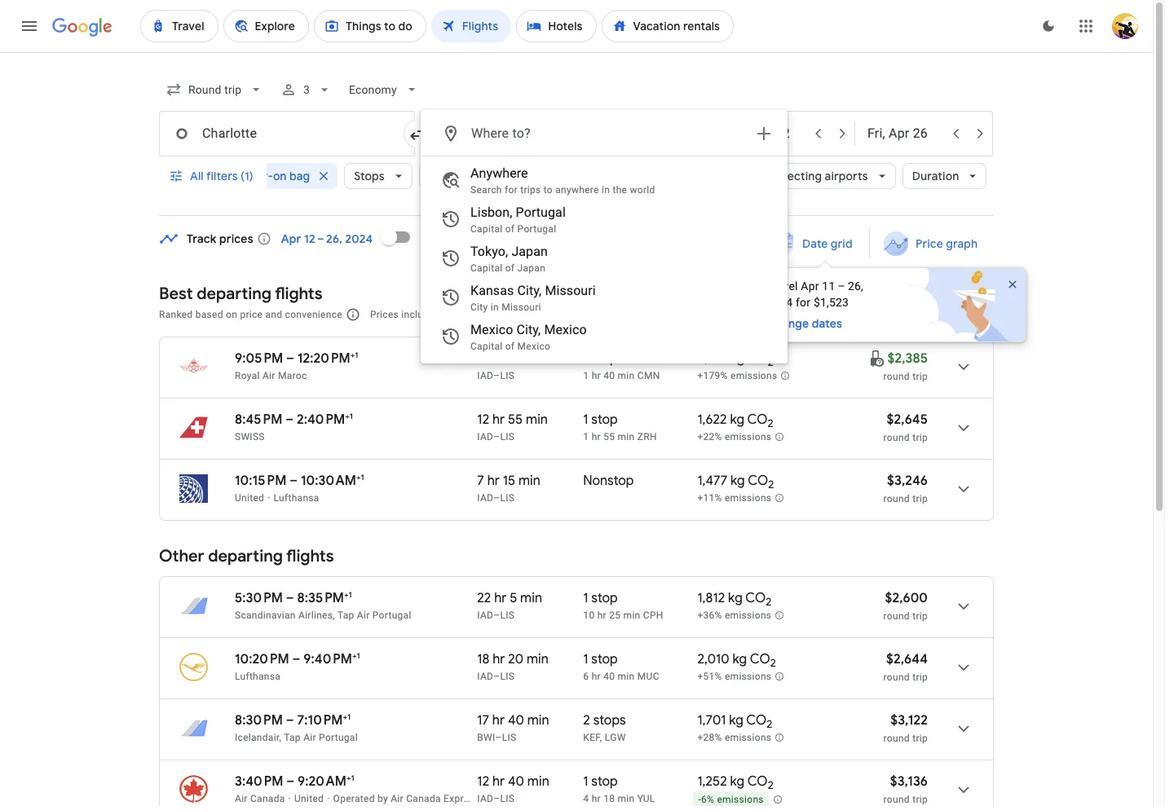 Task type: locate. For each thing, give the bounding box(es) containing it.
for $1,523 change dates
[[767, 296, 849, 331]]

15 inside 10 hr 15 min iad – lis
[[510, 351, 522, 367]]

emissions down '1,477 kg co 2'
[[725, 493, 772, 504]]

price inside popup button
[[514, 169, 541, 184]]

iad inside 12 hr 40 min iad – lis
[[477, 794, 494, 805]]

0 vertical spatial price
[[514, 169, 541, 184]]

date grid button
[[760, 229, 866, 259]]

– up maroc at the top left of page
[[286, 351, 294, 367]]

0 horizontal spatial price
[[514, 169, 541, 184]]

lufthansa down departure time: 10:20 pm. text field
[[235, 671, 281, 683]]

list box containing anywhere
[[422, 157, 787, 363]]

tokyo, japan, from your search history option
[[422, 239, 787, 278]]

flight details. leaves dulles international airport at 3:40 pm on friday, april 12 and arrives at humberto delgado airport at 9:20 am on saturday, april 13. image
[[945, 771, 984, 807]]

on inside main content
[[226, 309, 237, 321]]

+ inside 8:30 pm – 7:10 pm + 1
[[343, 712, 348, 723]]

lis inside 10 hr 15 min iad – lis
[[500, 370, 515, 382]]

40 inside 1 stop 1 hr 40 min cmn
[[604, 370, 615, 382]]

– right express
[[494, 794, 500, 805]]

1 vertical spatial capital
[[471, 263, 503, 274]]

12 down 10 hr 15 min iad – lis
[[477, 412, 490, 428]]

hr right the 7
[[487, 473, 500, 489]]

1 horizontal spatial 3
[[551, 309, 557, 321]]

iad up the 7
[[477, 431, 494, 443]]

5 iad from the top
[[477, 671, 494, 683]]

– inside 10 hr 15 min iad – lis
[[494, 370, 500, 382]]

1 inside 1 stop 10 hr 25 min cph
[[583, 591, 589, 607]]

$2,644
[[887, 652, 928, 668]]

Return text field
[[868, 112, 943, 156]]

2 vertical spatial capital
[[471, 341, 503, 352]]

2 round from the top
[[884, 432, 910, 444]]

city, up fees
[[517, 283, 542, 299]]

2 capital from the top
[[471, 263, 503, 274]]

emissions for 3,715
[[731, 370, 778, 382]]

kg up +51% emissions
[[733, 652, 747, 668]]

55 left 'zrh'
[[604, 431, 615, 443]]

40 right 17
[[508, 713, 524, 729]]

1 stop 1 hr 55 min zrh
[[583, 412, 657, 443]]

Departure text field
[[730, 112, 805, 156]]

kg for 3,715
[[731, 351, 745, 367]]

kg inside '1,477 kg co 2'
[[731, 473, 745, 489]]

min inside 10 hr 15 min iad – lis
[[525, 351, 547, 367]]

+ inside 5:30 pm – 8:35 pm + 1
[[344, 590, 349, 600]]

– down total duration 10 hr 15 min. element
[[494, 370, 500, 382]]

nonstop flight. element
[[583, 473, 634, 492]]

for right fees
[[536, 309, 549, 321]]

lis down total duration 12 hr 40 min. element
[[500, 794, 515, 805]]

55
[[508, 412, 523, 428], [604, 431, 615, 443]]

japan down "lisbon, portugal capital of portugal"
[[512, 244, 548, 259]]

trip inside $2,644 round trip
[[913, 672, 928, 684]]

0 vertical spatial united
[[235, 493, 264, 504]]

2 inside 1,252 kg co 2
[[768, 779, 774, 793]]

2 right 1,252 at the right of the page
[[768, 779, 774, 793]]

kg for 1,252
[[730, 774, 745, 790]]

1 vertical spatial united
[[294, 794, 324, 805]]

total duration 17 hr 40 min. element
[[477, 713, 583, 732]]

0 vertical spatial of
[[505, 223, 515, 235]]

iad inside 22 hr 5 min iad – lis
[[477, 610, 494, 622]]

22 hr 5 min iad – lis
[[477, 591, 542, 622]]

5 stop from the top
[[592, 774, 618, 790]]

1 vertical spatial lufthansa
[[235, 671, 281, 683]]

2 stops kef , lgw
[[583, 713, 626, 744]]

0 vertical spatial capital
[[471, 223, 503, 235]]

1,812 kg co 2
[[698, 591, 772, 609]]

min right the 7
[[519, 473, 541, 489]]

3 stop from the top
[[592, 591, 618, 607]]

trip down $2,600 text field
[[913, 611, 928, 622]]

6 iad from the top
[[477, 794, 494, 805]]

1 vertical spatial 12
[[477, 774, 490, 790]]

and
[[265, 309, 282, 321]]

min inside 1 stop 1 hr 55 min zrh
[[618, 431, 635, 443]]

+ for 10:30 am
[[356, 472, 361, 483]]

1 horizontal spatial canada
[[406, 794, 441, 805]]

+ inside 10:20 pm – 9:40 pm + 1
[[352, 651, 357, 661]]

lufthansa down leaves dulles international airport at 10:15 pm on friday, april 12 and arrives at humberto delgado airport at 10:30 am on saturday, april 13. element
[[274, 493, 319, 504]]

12 for 12 hr 40 min
[[477, 774, 490, 790]]

city, for mexico
[[517, 322, 541, 338]]

+179%
[[698, 370, 728, 382]]

5 round from the top
[[884, 672, 910, 684]]

40
[[604, 370, 615, 382], [604, 671, 615, 683], [508, 713, 524, 729], [508, 774, 524, 790]]

1 horizontal spatial 2024
[[767, 296, 793, 309]]

co up +36% emissions
[[746, 591, 766, 607]]

lis for 12 hr 55 min
[[500, 431, 515, 443]]

$3,136 round trip
[[884, 774, 928, 806]]

operated by air canada express - jazz
[[333, 794, 510, 805]]

round for $3,136
[[884, 794, 910, 806]]

0 vertical spatial flights
[[275, 284, 323, 304]]

0 vertical spatial city,
[[517, 283, 542, 299]]

on for carry-
[[273, 169, 287, 184]]

1 horizontal spatial apr
[[801, 280, 819, 293]]

1 stop flight. element for 10 hr 15 min
[[583, 351, 618, 369]]

loading results progress bar
[[0, 52, 1153, 55]]

capital down "lisbon,"
[[471, 223, 503, 235]]

4 round from the top
[[884, 611, 910, 622]]

round for $3,246
[[884, 493, 910, 505]]

2 up kef
[[583, 713, 590, 729]]

hr inside 1 stop 6 hr 40 min muc
[[592, 671, 601, 683]]

emissions down 1,812 kg co 2
[[725, 610, 772, 622]]

2 iad from the top
[[477, 431, 494, 443]]

japan up kansas city, missouri city in missouri
[[518, 263, 546, 274]]

+22% emissions
[[698, 432, 772, 443]]

0 horizontal spatial canada
[[250, 794, 285, 805]]

missouri up adults.
[[545, 283, 596, 299]]

mexico down fees
[[518, 341, 551, 352]]

round inside $3,136 round trip
[[884, 794, 910, 806]]

hr inside 1 stop 1 hr 55 min zrh
[[592, 431, 601, 443]]

1 inside 1 stop 6 hr 40 min muc
[[583, 652, 589, 668]]

3 1 stop flight. element from the top
[[583, 591, 618, 609]]

kg inside 1,701 kg co 2
[[729, 713, 744, 729]]

1 right 8:35 pm on the bottom left
[[349, 590, 352, 600]]

1 stop from the top
[[592, 351, 618, 367]]

lis for 18 hr 20 min
[[500, 671, 515, 683]]

2 inside 1,812 kg co 2
[[766, 596, 772, 609]]

10 inside 1 stop 10 hr 25 min cph
[[583, 610, 595, 622]]

city, inside kansas city, missouri city in missouri
[[517, 283, 542, 299]]

1 up layover (1 of 1) is a 10 hr 25 min layover at copenhagen airport in copenhagen. element
[[583, 591, 589, 607]]

8:45 pm
[[235, 412, 283, 428]]

1 horizontal spatial 55
[[604, 431, 615, 443]]

1 stop flight. element up 6
[[583, 652, 618, 670]]

trip for $2,644
[[913, 672, 928, 684]]

lis for 10 hr 15 min
[[500, 370, 515, 382]]

– inside 18 hr 20 min iad – lis
[[494, 671, 500, 683]]

Departure time: 9:05 PM. text field
[[235, 351, 283, 367]]

6 round from the top
[[884, 733, 910, 745]]

1 vertical spatial price
[[916, 237, 943, 251]]

apr inside apr 11 – 26, 2024
[[801, 280, 819, 293]]

all
[[190, 169, 204, 184]]

17 hr 40 min bwi – lis
[[477, 713, 549, 744]]

15 for 7
[[503, 473, 516, 489]]

2 1 stop flight. element from the top
[[583, 412, 618, 431]]

min inside 1 stop 10 hr 25 min cph
[[624, 610, 641, 622]]

1 canada from the left
[[250, 794, 285, 805]]

0 vertical spatial on
[[273, 169, 287, 184]]

0 horizontal spatial 2024
[[345, 232, 373, 246]]

kg for 1,622
[[730, 412, 745, 428]]

1 vertical spatial missouri
[[502, 302, 541, 313]]

– inside 8:30 pm – 7:10 pm + 1
[[286, 713, 294, 729]]

stop
[[592, 351, 618, 367], [592, 412, 618, 428], [592, 591, 618, 607], [592, 652, 618, 668], [592, 774, 618, 790]]

tap down leaves baltimore/washington international thurgood marshall airport at 8:30 pm on friday, april 12 and arrives at humberto delgado airport at 7:10 pm on saturday, april 13. element
[[284, 732, 301, 744]]

iad down the 7
[[477, 493, 494, 504]]

1 carry-on bag button
[[222, 157, 338, 196]]

bag
[[290, 169, 310, 184]]

7 round from the top
[[884, 794, 910, 806]]

leaves dulles international airport at 8:45 pm on friday, april 12 and arrives at humberto delgado airport at 2:40 pm on saturday, april 13. element
[[235, 411, 353, 428]]

0 vertical spatial 3
[[304, 83, 310, 96]]

canada
[[250, 794, 285, 805], [406, 794, 441, 805]]

1 vertical spatial of
[[505, 263, 515, 274]]

of for tokyo,
[[505, 263, 515, 274]]

round inside $3,246 round trip
[[884, 493, 910, 505]]

assistance
[[838, 309, 888, 321]]

stop inside 1 stop 1 hr 55 min zrh
[[592, 412, 618, 428]]

min right 5 at the bottom left of the page
[[520, 591, 542, 607]]

trip
[[913, 371, 928, 383], [913, 432, 928, 444], [913, 493, 928, 505], [913, 611, 928, 622], [913, 672, 928, 684], [913, 733, 928, 745], [913, 794, 928, 806]]

Departure time: 8:30 PM. text field
[[235, 713, 283, 729]]

1 right 9:40 pm
[[357, 651, 360, 661]]

1 vertical spatial 18
[[604, 794, 615, 805]]

round down 3246 us dollars "text box" on the bottom right
[[884, 493, 910, 505]]

ranked based on price and convenience
[[159, 309, 342, 321]]

3 trip from the top
[[913, 493, 928, 505]]

where to?
[[471, 126, 531, 141]]

iad inside 18 hr 20 min iad – lis
[[477, 671, 494, 683]]

0 horizontal spatial 55
[[508, 412, 523, 428]]

2 inside '1,477 kg co 2'
[[769, 478, 774, 492]]

in right city at the top left
[[491, 302, 499, 313]]

3 iad from the top
[[477, 493, 494, 504]]

emissions down 2,010 kg co 2
[[725, 671, 772, 683]]

min left 'zrh'
[[618, 431, 635, 443]]

co up the -6% emissions
[[748, 774, 768, 790]]

scandinavian airlines, tap air portugal
[[235, 610, 412, 622]]

lgw
[[605, 732, 626, 744]]

prices include required taxes + fees for 3 adults.
[[370, 309, 591, 321]]

1 horizontal spatial price
[[916, 237, 943, 251]]

1 stop flight. element for 12 hr 40 min
[[583, 774, 618, 793]]

0 horizontal spatial 18
[[477, 652, 490, 668]]

– inside '7 hr 15 min iad – lis'
[[494, 493, 500, 504]]

kg up "+179% emissions"
[[731, 351, 745, 367]]

flight details. leaves dulles international airport at 5:30 pm on friday, april 12 and arrives at humberto delgado airport at 8:35 pm on saturday, april 13. image
[[945, 587, 984, 626]]

round down $2,600 text field
[[884, 611, 910, 622]]

 image
[[288, 794, 291, 805]]

trip down 3122 us dollars text field at the right of the page
[[913, 733, 928, 745]]

kg up the -6% emissions
[[730, 774, 745, 790]]

12:20 pm
[[298, 351, 351, 367]]

min inside 17 hr 40 min bwi – lis
[[527, 713, 549, 729]]

0 vertical spatial lufthansa
[[274, 493, 319, 504]]

+ for 2:40 pm
[[345, 411, 350, 422]]

round for $2,600
[[884, 611, 910, 622]]

kansas city, missouri, from your search history option
[[422, 278, 787, 317]]

0 vertical spatial 15
[[510, 351, 522, 367]]

1 horizontal spatial united
[[294, 794, 324, 805]]

leaves dulles international airport at 10:20 pm on friday, april 12 and arrives at humberto delgado airport at 9:40 pm on saturday, april 13. element
[[235, 651, 360, 668]]

prices
[[219, 232, 253, 246]]

1 horizontal spatial 18
[[604, 794, 615, 805]]

hr inside 22 hr 5 min iad – lis
[[494, 591, 507, 607]]

Departure time: 10:20 PM. text field
[[235, 652, 289, 668]]

4 iad from the top
[[477, 610, 494, 622]]

lis for 12 hr 40 min
[[500, 794, 515, 805]]

– down total duration 22 hr 5 min. "element"
[[494, 610, 500, 622]]

apr up $1,523
[[801, 280, 819, 293]]

1 capital from the top
[[471, 223, 503, 235]]

40 up jazz
[[508, 774, 524, 790]]

trip down 3246 us dollars "text box" on the bottom right
[[913, 493, 928, 505]]

co inside 1,701 kg co 2
[[747, 713, 767, 729]]

2644 US dollars text field
[[887, 652, 928, 668]]

min right 17
[[527, 713, 549, 729]]

6 trip from the top
[[913, 733, 928, 745]]

iad
[[477, 370, 494, 382], [477, 431, 494, 443], [477, 493, 494, 504], [477, 610, 494, 622], [477, 671, 494, 683], [477, 794, 494, 805]]

airlines
[[429, 169, 470, 184]]

– right 3:40 pm
[[287, 774, 295, 790]]

20
[[508, 652, 524, 668]]

lis inside 18 hr 20 min iad – lis
[[500, 671, 515, 683]]

None search field
[[159, 70, 994, 364]]

10 inside 10 hr 15 min iad – lis
[[477, 351, 491, 367]]

missouri
[[545, 283, 596, 299], [502, 302, 541, 313]]

3 inside popup button
[[304, 83, 310, 96]]

2 inside "1,622 kg co 2"
[[768, 417, 774, 431]]

on
[[273, 169, 287, 184], [226, 309, 237, 321]]

6
[[583, 671, 589, 683]]

– right 10:15 pm
[[290, 473, 298, 489]]

2 stops flight. element
[[583, 713, 626, 732]]

9:05 pm
[[235, 351, 283, 367]]

$2,645 round trip
[[884, 412, 928, 444]]

Arrival time: 7:10 PM on  Saturday, April 13. text field
[[297, 712, 351, 729]]

$3,122
[[891, 713, 928, 729]]

sort
[[926, 307, 949, 321]]

2 trip from the top
[[913, 432, 928, 444]]

0 horizontal spatial for
[[505, 184, 518, 196]]

2 for 2,010
[[771, 657, 776, 671]]

departing for other
[[208, 546, 283, 567]]

1
[[231, 169, 236, 184], [355, 350, 358, 361], [583, 351, 589, 367], [583, 370, 589, 382], [350, 411, 353, 422], [583, 412, 589, 428], [583, 431, 589, 443], [361, 472, 364, 483], [349, 590, 352, 600], [583, 591, 589, 607], [357, 651, 360, 661], [583, 652, 589, 668], [348, 712, 351, 723], [351, 773, 354, 784], [583, 774, 589, 790]]

+ inside 3:40 pm – 9:20 am + 1
[[347, 773, 351, 784]]

min left muc
[[618, 671, 635, 683]]

2 up +22% emissions
[[768, 417, 774, 431]]

1 horizontal spatial on
[[273, 169, 287, 184]]

co for 2,010
[[750, 652, 771, 668]]

3122 US dollars text field
[[891, 713, 928, 729]]

12 for 12 hr 55 min
[[477, 412, 490, 428]]

co for 1,701
[[747, 713, 767, 729]]

None text field
[[159, 111, 415, 157]]

graph
[[946, 237, 978, 251]]

leaves dulles international airport at 3:40 pm on friday, april 12 and arrives at humberto delgado airport at 9:20 am on saturday, april 13. element
[[235, 773, 354, 790]]

3 of from the top
[[505, 341, 515, 352]]

hr inside 17 hr 40 min bwi – lis
[[493, 713, 505, 729]]

None field
[[159, 75, 271, 104], [343, 75, 427, 104], [159, 75, 271, 104], [343, 75, 427, 104]]

stop for 10 hr 15 min
[[592, 351, 618, 367]]

layover (1 of 1) is a 1 hr 55 min layover at zurich airport in zürich. element
[[583, 431, 690, 444]]

tap
[[338, 610, 354, 622], [284, 732, 301, 744]]

in inside kansas city, missouri city in missouri
[[491, 302, 499, 313]]

capital down taxes
[[471, 341, 503, 352]]

min inside 18 hr 20 min iad – lis
[[527, 652, 549, 668]]

1 stop flight. element down adults.
[[583, 351, 618, 369]]

kg up '+28% emissions'
[[729, 713, 744, 729]]

1 vertical spatial apr
[[801, 280, 819, 293]]

0 horizontal spatial in
[[491, 302, 499, 313]]

1 of from the top
[[505, 223, 515, 235]]

capital down tokyo,
[[471, 263, 503, 274]]

passenger assistance
[[787, 309, 888, 321]]

+ for 8:35 pm
[[344, 590, 349, 600]]

mexico down taxes
[[471, 322, 513, 338]]

1 down adults.
[[583, 351, 589, 367]]

0 vertical spatial 10
[[477, 351, 491, 367]]

4 trip from the top
[[913, 611, 928, 622]]

capital for lisbon, portugal
[[471, 223, 503, 235]]

+ inside 8:45 pm – 2:40 pm + 1
[[345, 411, 350, 422]]

iad inside 10 hr 15 min iad – lis
[[477, 370, 494, 382]]

co for 1,477
[[748, 473, 769, 489]]

emissions down 1,701 kg co 2
[[725, 733, 772, 744]]

12 inside 12 hr 55 min iad – lis
[[477, 412, 490, 428]]

lis
[[500, 370, 515, 382], [500, 431, 515, 443], [500, 493, 515, 504], [500, 610, 515, 622], [500, 671, 515, 683], [502, 732, 517, 744], [500, 794, 515, 805]]

1 vertical spatial on
[[226, 309, 237, 321]]

0 horizontal spatial on
[[226, 309, 237, 321]]

trip down $2,645 text field
[[913, 432, 928, 444]]

stop inside 1 stop 6 hr 40 min muc
[[592, 652, 618, 668]]

0 horizontal spatial apr
[[281, 232, 301, 246]]

all filters (1)
[[190, 169, 253, 184]]

0 horizontal spatial tap
[[284, 732, 301, 744]]

5 1 stop flight. element from the top
[[583, 774, 618, 793]]

1 horizontal spatial missouri
[[545, 283, 596, 299]]

swap origin and destination. image
[[409, 124, 428, 144]]

stop up 25
[[592, 591, 618, 607]]

iad for 12 hr 40 min
[[477, 794, 494, 805]]

stop for 22 hr 5 min
[[592, 591, 618, 607]]

hr down 'mexico city, mexico, from your search history' option
[[592, 370, 601, 382]]

2 for 1,812
[[766, 596, 772, 609]]

round inside $3,122 round trip
[[884, 733, 910, 745]]

united
[[235, 493, 264, 504], [294, 794, 324, 805]]

adults.
[[560, 309, 591, 321]]

layover (1 of 1) is a 10 hr 25 min layover at copenhagen airport in copenhagen. element
[[583, 609, 690, 622]]

1 vertical spatial flights
[[286, 546, 334, 567]]

– inside 17 hr 40 min bwi – lis
[[496, 732, 502, 744]]

travel
[[767, 280, 801, 293]]

include
[[402, 309, 435, 321]]

4 stop from the top
[[592, 652, 618, 668]]

emissions for 1,622
[[725, 432, 772, 443]]

stop for 12 hr 40 min
[[592, 774, 618, 790]]

co
[[748, 351, 768, 367], [748, 412, 768, 428], [748, 473, 769, 489], [746, 591, 766, 607], [750, 652, 771, 668], [747, 713, 767, 729], [748, 774, 768, 790]]

1 vertical spatial departing
[[208, 546, 283, 567]]

$3,122 round trip
[[884, 713, 928, 745]]

flights up 8:35 pm on the bottom left
[[286, 546, 334, 567]]

0 horizontal spatial 10
[[477, 351, 491, 367]]

leaves dulles international airport at 5:30 pm on friday, april 12 and arrives at humberto delgado airport at 8:35 pm on saturday, april 13. element
[[235, 590, 352, 607]]

capital inside "lisbon, portugal capital of portugal"
[[471, 223, 503, 235]]

1 right 2:40 pm
[[350, 411, 353, 422]]

total duration 12 hr 55 min. element
[[477, 412, 583, 431]]

hr left 5 at the bottom left of the page
[[494, 591, 507, 607]]

min right 25
[[624, 610, 641, 622]]

1 stop flight. element up 4
[[583, 774, 618, 793]]

– left 9:40 pm
[[292, 652, 301, 668]]

round down 2385 us dollars text box
[[884, 371, 910, 383]]

0 vertical spatial apr
[[281, 232, 301, 246]]

0 vertical spatial missouri
[[545, 283, 596, 299]]

1 stop flight. element down the layover (1 of 1) is a 1 hr 40 min layover at casablanca mohammed v international airport in casablanca. element
[[583, 412, 618, 431]]

1 iad from the top
[[477, 370, 494, 382]]

3,715
[[698, 351, 727, 367]]

1 horizontal spatial in
[[602, 184, 610, 196]]

trip down the $3,136
[[913, 794, 928, 806]]

1 horizontal spatial tap
[[338, 610, 354, 622]]

air
[[263, 370, 275, 382], [357, 610, 370, 622], [304, 732, 316, 744], [235, 794, 248, 805], [391, 794, 404, 805]]

1 vertical spatial 15
[[503, 473, 516, 489]]

find the best price region
[[159, 218, 1044, 343]]

lis inside '7 hr 15 min iad – lis'
[[500, 493, 515, 504]]

18 right 4
[[604, 794, 615, 805]]

2024 inside apr 11 – 26, 2024
[[767, 296, 793, 309]]

price inside button
[[916, 237, 943, 251]]

tokyo,
[[471, 244, 508, 259]]

where
[[471, 126, 509, 141]]

3 round from the top
[[884, 493, 910, 505]]

2024 for apr 12 – 26, 2024
[[345, 232, 373, 246]]

+51%
[[698, 671, 722, 683]]

capital
[[471, 223, 503, 235], [471, 263, 503, 274], [471, 341, 503, 352]]

muc
[[638, 671, 660, 683]]

stop inside 1 stop 10 hr 25 min cph
[[592, 591, 618, 607]]

40 right 6
[[604, 671, 615, 683]]

trip inside the $2,600 round trip
[[913, 611, 928, 622]]

1 vertical spatial 10
[[583, 610, 595, 622]]

$2,600
[[885, 591, 928, 607]]

kansas city, missouri city in missouri
[[471, 283, 596, 313]]

1 right 12:20 pm
[[355, 350, 358, 361]]

co inside 1,812 kg co 2
[[746, 591, 766, 607]]

lisbon, portugal capital of portugal
[[471, 205, 566, 235]]

co inside '1,477 kg co 2'
[[748, 473, 769, 489]]

Where else? text field
[[471, 114, 745, 153]]

hr inside 1 stop 10 hr 25 min cph
[[598, 610, 607, 622]]

1 horizontal spatial 10
[[583, 610, 595, 622]]

track prices
[[187, 232, 253, 246]]

mexico city, mexico, from your search history option
[[422, 317, 787, 356]]

hr down 10 hr 15 min iad – lis
[[493, 412, 505, 428]]

1 vertical spatial 55
[[604, 431, 615, 443]]

1 vertical spatial 2024
[[767, 296, 793, 309]]

co up +22% emissions
[[748, 412, 768, 428]]

25
[[609, 610, 621, 622]]

min right 20 on the bottom left of the page
[[527, 652, 549, 668]]

2024 for apr 11 – 26, 2024
[[767, 296, 793, 309]]

stop inside 1 stop 1 hr 40 min cmn
[[592, 351, 618, 367]]

tap down arrival time: 8:35 pm on  saturday, april 13. 'text box'
[[338, 610, 354, 622]]

4
[[583, 794, 589, 805]]

2024
[[345, 232, 373, 246], [767, 296, 793, 309]]

min down fees
[[525, 351, 547, 367]]

portugal right airlines,
[[373, 610, 412, 622]]

lis inside 17 hr 40 min bwi – lis
[[502, 732, 517, 744]]

0 vertical spatial 55
[[508, 412, 523, 428]]

7
[[477, 473, 484, 489]]

2 vertical spatial of
[[505, 341, 515, 352]]

1 up 6
[[583, 652, 589, 668]]

0 horizontal spatial 3
[[304, 83, 310, 96]]

1 12 from the top
[[477, 412, 490, 428]]

kg for 1,701
[[729, 713, 744, 729]]

anywhere option
[[422, 161, 787, 200]]

total duration 12 hr 40 min. element
[[477, 774, 583, 793]]

0 vertical spatial departing
[[197, 284, 272, 304]]

2 of from the top
[[505, 263, 515, 274]]

3 capital from the top
[[471, 341, 503, 352]]

iad down total duration 12 hr 40 min. element
[[477, 794, 494, 805]]

hr right 6
[[592, 671, 601, 683]]

18 left 20 on the bottom left of the page
[[477, 652, 490, 668]]

min inside 1 stop 6 hr 40 min muc
[[618, 671, 635, 683]]

2 horizontal spatial for
[[796, 296, 811, 309]]

2 12 from the top
[[477, 774, 490, 790]]

trip inside $2,645 round trip
[[913, 432, 928, 444]]

8:35 pm
[[297, 591, 344, 607]]

4 1 stop flight. element from the top
[[583, 652, 618, 670]]

Arrival time: 2:40 PM on  Saturday, April 13. text field
[[297, 411, 353, 428]]

trip for $2,600
[[913, 611, 928, 622]]

1 stop flight. element
[[583, 351, 618, 369], [583, 412, 618, 431], [583, 591, 618, 609], [583, 652, 618, 670], [583, 774, 618, 793]]

– down total duration 17 hr 40 min. element
[[496, 732, 502, 744]]

main content
[[159, 218, 1044, 807]]

– up icelandair, tap air portugal
[[286, 713, 294, 729]]

7 hr 15 min iad – lis
[[477, 473, 541, 504]]

7 trip from the top
[[913, 794, 928, 806]]

city, inside mexico city, mexico capital of mexico
[[517, 322, 541, 338]]

flight details. leaves dulles international airport at 8:45 pm on friday, april 12 and arrives at humberto delgado airport at 2:40 pm on saturday, april 13. image
[[945, 409, 984, 448]]

learn more about ranking image
[[346, 307, 360, 322]]

for
[[505, 184, 518, 196], [796, 296, 811, 309], [536, 309, 549, 321]]

iad inside '7 hr 15 min iad – lis'
[[477, 493, 494, 504]]

layover (1 of 1) is a 1 hr 40 min layover at casablanca mohammed v international airport in casablanca. element
[[583, 369, 690, 383]]

9:05 pm – 12:20 pm + 1
[[235, 350, 358, 367]]

co inside "1,622 kg co 2"
[[748, 412, 768, 428]]

0 vertical spatial in
[[602, 184, 610, 196]]

1 vertical spatial in
[[491, 302, 499, 313]]

hr right 4
[[592, 794, 601, 805]]

lis down total duration 12 hr 55 min. element
[[500, 431, 515, 443]]

lufthansa
[[274, 493, 319, 504], [235, 671, 281, 683]]

– inside 8:45 pm – 2:40 pm + 1
[[286, 412, 294, 428]]

zrh
[[638, 431, 657, 443]]

kg
[[731, 351, 745, 367], [730, 412, 745, 428], [731, 473, 745, 489], [728, 591, 743, 607], [733, 652, 747, 668], [729, 713, 744, 729], [730, 774, 745, 790]]

10:20 pm – 9:40 pm + 1
[[235, 651, 360, 668]]

1 horizontal spatial for
[[536, 309, 549, 321]]

2 up "+179% emissions"
[[768, 356, 774, 370]]

kg up +11% emissions
[[731, 473, 745, 489]]

trip inside $3,122 round trip
[[913, 733, 928, 745]]

0 vertical spatial 2024
[[345, 232, 373, 246]]

departing up ranked based on price and convenience
[[197, 284, 272, 304]]

hr inside 18 hr 20 min iad – lis
[[493, 652, 505, 668]]

portugal down trips
[[518, 223, 557, 235]]

round down "$2,644" "text field" at the right of page
[[884, 672, 910, 684]]

+ inside 9:05 pm – 12:20 pm + 1
[[351, 350, 355, 361]]

kg for 2,010
[[733, 652, 747, 668]]

1 vertical spatial city,
[[517, 322, 541, 338]]

on inside popup button
[[273, 169, 287, 184]]

air right airlines,
[[357, 610, 370, 622]]

iad down 22
[[477, 610, 494, 622]]

2 stop from the top
[[592, 412, 618, 428]]

1 inside 3:40 pm – 9:20 am + 1
[[351, 773, 354, 784]]

leaves dulles international airport at 10:15 pm on friday, april 12 and arrives at humberto delgado airport at 10:30 am on saturday, april 13. element
[[235, 472, 364, 489]]

Departure time: 3:40 PM. text field
[[235, 774, 283, 790]]

0 vertical spatial 12
[[477, 412, 490, 428]]

departing up 5:30 pm
[[208, 546, 283, 567]]

1 1 stop flight. element from the top
[[583, 351, 618, 369]]

apr 12 – 26, 2024
[[281, 232, 373, 246]]

55 down 10 hr 15 min iad – lis
[[508, 412, 523, 428]]

trip inside $3,136 round trip
[[913, 794, 928, 806]]

5 trip from the top
[[913, 672, 928, 684]]

enter your destination dialog
[[421, 110, 788, 364]]

apr
[[281, 232, 301, 246], [801, 280, 819, 293]]

15
[[510, 351, 522, 367], [503, 473, 516, 489]]

0 vertical spatial 18
[[477, 652, 490, 668]]

kg inside 1,812 kg co 2
[[728, 591, 743, 607]]

round inside $2,644 round trip
[[884, 672, 910, 684]]

bwi
[[477, 732, 496, 744]]

emissions down "1,622 kg co 2"
[[725, 432, 772, 443]]

list box
[[422, 157, 787, 363]]

– inside 9:05 pm – 12:20 pm + 1
[[286, 351, 294, 367]]

of inside "lisbon, portugal capital of portugal"
[[505, 223, 515, 235]]



Task type: vqa. For each thing, say whether or not it's contained in the screenshot.


Task type: describe. For each thing, give the bounding box(es) containing it.
anywhere
[[471, 166, 528, 181]]

airlines,
[[299, 610, 335, 622]]

min inside 1 stop 4 hr 18 min yul
[[618, 794, 635, 805]]

yul
[[638, 794, 655, 805]]

1 inside 8:30 pm – 7:10 pm + 1
[[348, 712, 351, 723]]

0 vertical spatial japan
[[512, 244, 548, 259]]

city, for kansas
[[517, 283, 542, 299]]

connecting
[[759, 169, 822, 184]]

hr inside '7 hr 15 min iad – lis'
[[487, 473, 500, 489]]

stop for 18 hr 20 min
[[592, 652, 618, 668]]

$3,246
[[887, 473, 928, 489]]

1,701 kg co 2
[[698, 713, 773, 732]]

2 for 3,715
[[768, 356, 774, 370]]

this price may not include overhead bin access image
[[868, 349, 888, 368]]

3246 US dollars text field
[[887, 473, 928, 489]]

hr inside 12 hr 55 min iad – lis
[[493, 412, 505, 428]]

hr inside 1 stop 1 hr 40 min cmn
[[592, 370, 601, 382]]

stops button
[[344, 157, 412, 196]]

iad for 12 hr 55 min
[[477, 431, 494, 443]]

maroc
[[278, 370, 307, 382]]

emissions for 1,701
[[725, 733, 772, 744]]

12 – 26,
[[304, 232, 343, 246]]

mexico city, mexico capital of mexico
[[471, 322, 587, 352]]

12 hr 40 min iad – lis
[[477, 774, 550, 805]]

to
[[544, 184, 553, 196]]

leaves dulles international airport at 9:05 pm on friday, april 12 and arrives at humberto delgado airport at 12:20 pm on saturday, april 13. element
[[235, 350, 358, 367]]

1 round from the top
[[884, 371, 910, 383]]

1 inside 9:05 pm – 12:20 pm + 1
[[355, 350, 358, 361]]

operated
[[333, 794, 375, 805]]

icelandair, tap air portugal
[[235, 732, 358, 744]]

apr for 11 – 26,
[[801, 280, 819, 293]]

other
[[159, 546, 204, 567]]

co for 1,252
[[748, 774, 768, 790]]

co for 1,622
[[748, 412, 768, 428]]

1 up layover (1 of 1) is a 1 hr 55 min layover at zurich airport in zürich. element
[[583, 412, 589, 428]]

list box inside 'enter your destination' dialog
[[422, 157, 787, 363]]

stops
[[594, 713, 626, 729]]

icelandair,
[[235, 732, 282, 744]]

Arrival time: 9:20 AM on  Saturday, April 13. text field
[[298, 773, 354, 790]]

emissions for 2,010
[[725, 671, 772, 683]]

+22%
[[698, 432, 722, 443]]

– inside 3:40 pm – 9:20 am + 1
[[287, 774, 295, 790]]

trip for $3,246
[[913, 493, 928, 505]]

grid
[[831, 237, 853, 251]]

change appearance image
[[1029, 7, 1068, 46]]

express
[[444, 794, 480, 805]]

airlines button
[[419, 157, 497, 196]]

on for based
[[226, 309, 237, 321]]

to?
[[513, 126, 531, 141]]

in inside the anywhere search for trips to anywhere in the world
[[602, 184, 610, 196]]

Arrival time: 12:20 PM on  Saturday, April 13. text field
[[298, 350, 358, 367]]

1 inside 1 stop 4 hr 18 min yul
[[583, 774, 589, 790]]

1 vertical spatial japan
[[518, 263, 546, 274]]

duration button
[[903, 157, 987, 196]]

flight details. leaves dulles international airport at 9:05 pm on friday, april 12 and arrives at humberto delgado airport at 12:20 pm on saturday, april 13. image
[[945, 347, 984, 387]]

3136 US dollars text field
[[891, 774, 928, 790]]

17
[[477, 713, 489, 729]]

capital for tokyo, japan
[[471, 263, 503, 274]]

2,010
[[698, 652, 730, 668]]

air down 9:05 pm
[[263, 370, 275, 382]]

Arrival time: 9:40 PM on  Saturday, April 13. text field
[[304, 651, 360, 668]]

fees
[[513, 309, 533, 321]]

+ for 9:40 pm
[[352, 651, 357, 661]]

6%
[[701, 795, 715, 806]]

date
[[803, 237, 828, 251]]

carry-
[[239, 169, 273, 184]]

world
[[630, 184, 655, 196]]

Departure time: 5:30 PM. text field
[[235, 591, 283, 607]]

40 inside 1 stop 6 hr 40 min muc
[[604, 671, 615, 683]]

5
[[510, 591, 517, 607]]

+36% emissions
[[698, 610, 772, 622]]

trip for $3,136
[[913, 794, 928, 806]]

1 vertical spatial 3
[[551, 309, 557, 321]]

convenience
[[285, 309, 342, 321]]

kansas
[[471, 283, 514, 299]]

close image
[[1007, 278, 1020, 291]]

min inside 22 hr 5 min iad – lis
[[520, 591, 542, 607]]

min inside 1 stop 1 hr 40 min cmn
[[618, 370, 635, 382]]

Arrival time: 10:30 AM on  Saturday, April 13. text field
[[301, 472, 364, 489]]

1 inside 8:45 pm – 2:40 pm + 1
[[350, 411, 353, 422]]

– inside 12 hr 55 min iad – lis
[[494, 431, 500, 443]]

min inside 12 hr 55 min iad – lis
[[526, 412, 548, 428]]

round trip
[[884, 371, 928, 383]]

lisbon, portugal, from your search history option
[[422, 200, 787, 239]]

10:15 pm – 10:30 am + 1
[[235, 472, 364, 489]]

1,701
[[698, 713, 726, 729]]

leaves baltimore/washington international thurgood marshall airport at 8:30 pm on friday, april 12 and arrives at humberto delgado airport at 7:10 pm on saturday, april 13. element
[[235, 712, 351, 729]]

main menu image
[[20, 16, 39, 36]]

kg for 1,812
[[728, 591, 743, 607]]

price
[[240, 309, 263, 321]]

destination, select multiple airports image
[[754, 124, 774, 144]]

1 carry-on bag
[[231, 169, 310, 184]]

flights for other departing flights
[[286, 546, 334, 567]]

layover (1 of 1) is a 6 hr 40 min layover at munich international airport in munich. element
[[583, 670, 690, 684]]

price graph
[[916, 237, 978, 251]]

lis for 17 hr 40 min
[[502, 732, 517, 744]]

10 hr 15 min iad – lis
[[477, 351, 547, 382]]

2 for 1,622
[[768, 417, 774, 431]]

total duration 22 hr 5 min. element
[[477, 591, 583, 609]]

-6% emissions
[[699, 795, 764, 806]]

iad for 7 hr 15 min
[[477, 493, 494, 504]]

airports
[[825, 169, 868, 184]]

+ for 7:10 pm
[[343, 712, 348, 723]]

1 inside 10:15 pm – 10:30 am + 1
[[361, 472, 364, 483]]

tokyo, japan capital of japan
[[471, 244, 548, 274]]

10:20 pm
[[235, 652, 289, 668]]

search
[[471, 184, 502, 196]]

– inside 12 hr 40 min iad – lis
[[494, 794, 500, 805]]

hr inside 10 hr 15 min iad – lis
[[494, 351, 506, 367]]

stops
[[354, 169, 385, 184]]

of inside mexico city, mexico capital of mexico
[[505, 341, 515, 352]]

apr for 12 – 26,
[[281, 232, 301, 246]]

sort by:
[[926, 307, 968, 321]]

2 for 1,252
[[768, 779, 774, 793]]

18 inside 1 stop 4 hr 18 min yul
[[604, 794, 615, 805]]

+ for 12:20 pm
[[351, 350, 355, 361]]

1 stop flight. element for 22 hr 5 min
[[583, 591, 618, 609]]

learn more about tracked prices image
[[257, 232, 271, 246]]

1 down 'mexico city, mexico, from your search history' option
[[583, 370, 589, 382]]

1,252 kg co 2
[[698, 774, 774, 793]]

Arrival time: 8:35 PM on  Saturday, April 13. text field
[[297, 590, 352, 607]]

lis for 7 hr 15 min
[[500, 493, 515, 504]]

1 vertical spatial tap
[[284, 732, 301, 744]]

round for $3,122
[[884, 733, 910, 745]]

1 stop flight. element for 12 hr 55 min
[[583, 412, 618, 431]]

0 horizontal spatial united
[[235, 493, 264, 504]]

round for $2,645
[[884, 432, 910, 444]]

air right by
[[391, 794, 404, 805]]

for inside for $1,523 change dates
[[796, 296, 811, 309]]

track
[[187, 232, 217, 246]]

+28%
[[698, 733, 722, 744]]

1 stop flight. element for 18 hr 20 min
[[583, 652, 618, 670]]

iad for 22 hr 5 min
[[477, 610, 494, 622]]

co for 3,715
[[748, 351, 768, 367]]

hr inside 1 stop 4 hr 18 min yul
[[592, 794, 601, 805]]

cmn
[[638, 370, 660, 382]]

– inside 10:15 pm – 10:30 am + 1
[[290, 473, 298, 489]]

emissions for 1,477
[[725, 493, 772, 504]]

flights for best departing flights
[[275, 284, 323, 304]]

flight details. leaves baltimore/washington international thurgood marshall airport at 8:30 pm on friday, april 12 and arrives at humberto delgado airport at 7:10 pm on saturday, april 13. image
[[945, 710, 984, 749]]

0 horizontal spatial missouri
[[502, 302, 541, 313]]

11 – 26,
[[822, 280, 864, 293]]

of for lisbon,
[[505, 223, 515, 235]]

– inside 22 hr 5 min iad – lis
[[494, 610, 500, 622]]

price for price graph
[[916, 237, 943, 251]]

Departure time: 10:15 PM. text field
[[235, 473, 287, 489]]

royal air maroc
[[235, 370, 307, 382]]

capital inside mexico city, mexico capital of mexico
[[471, 341, 503, 352]]

filters
[[206, 169, 238, 184]]

7:10 pm
[[297, 713, 343, 729]]

city
[[471, 302, 488, 313]]

iad for 18 hr 20 min
[[477, 671, 494, 683]]

total duration 10 hr 15 min. element
[[477, 351, 583, 369]]

departing for best
[[197, 284, 272, 304]]

anywhere
[[556, 184, 599, 196]]

1 inside 10:20 pm – 9:40 pm + 1
[[357, 651, 360, 661]]

air down 7:10 pm
[[304, 732, 316, 744]]

air canada
[[235, 794, 285, 805]]

+28% emissions
[[698, 733, 772, 744]]

price for price
[[514, 169, 541, 184]]

55 inside 1 stop 1 hr 55 min zrh
[[604, 431, 615, 443]]

2 inside "2 stops kef , lgw"
[[583, 713, 590, 729]]

iad for 10 hr 15 min
[[477, 370, 494, 382]]

8:30 pm
[[235, 713, 283, 729]]

total duration 7 hr 15 min. element
[[477, 473, 583, 492]]

1 trip from the top
[[913, 371, 928, 383]]

+51% emissions
[[698, 671, 772, 683]]

sort by: button
[[919, 299, 994, 329]]

change dates button
[[767, 316, 879, 332]]

total duration 18 hr 20 min. element
[[477, 652, 583, 670]]

flight details. leaves dulles international airport at 10:15 pm on friday, april 12 and arrives at humberto delgado airport at 10:30 am on saturday, april 13. image
[[945, 470, 984, 509]]

emissions for 1,812
[[725, 610, 772, 622]]

1 inside 5:30 pm – 8:35 pm + 1
[[349, 590, 352, 600]]

5:30 pm – 8:35 pm + 1
[[235, 590, 352, 607]]

0 vertical spatial tap
[[338, 610, 354, 622]]

lis for 22 hr 5 min
[[500, 610, 515, 622]]

15 for 10
[[510, 351, 522, 367]]

layover (1 of 2) is a 1 hr 20 min layover at keflavík international airport in reykjavík. layover (2 of 2) is a 4 hr 40 min layover at london gatwick airport in london. element
[[583, 732, 690, 745]]

0 horizontal spatial -
[[483, 794, 485, 805]]

1 horizontal spatial -
[[699, 795, 701, 806]]

flight details. leaves dulles international airport at 10:20 pm on friday, april 12 and arrives at humberto delgado airport at 9:40 pm on saturday, april 13. image
[[945, 648, 984, 688]]

– inside 10:20 pm – 9:40 pm + 1
[[292, 652, 301, 668]]

1 up 'nonstop' on the bottom right of page
[[583, 431, 589, 443]]

mexico down adults.
[[544, 322, 587, 338]]

18 inside 18 hr 20 min iad – lis
[[477, 652, 490, 668]]

2 for 1,701
[[767, 718, 773, 732]]

+ for 9:20 am
[[347, 773, 351, 784]]

duration
[[912, 169, 960, 184]]

+179% emissions
[[698, 370, 778, 382]]

round for $2,644
[[884, 672, 910, 684]]

Departure time: 8:45 PM. text field
[[235, 412, 283, 428]]

2 for 1,477
[[769, 478, 774, 492]]

2645 US dollars text field
[[887, 412, 928, 428]]

stop for 12 hr 55 min
[[592, 412, 618, 428]]

12 hr 55 min iad – lis
[[477, 412, 548, 443]]

trip for $3,122
[[913, 733, 928, 745]]

min inside 12 hr 40 min iad – lis
[[528, 774, 550, 790]]

royal
[[235, 370, 260, 382]]

1 inside popup button
[[231, 169, 236, 184]]

– inside 5:30 pm – 8:35 pm + 1
[[286, 591, 294, 607]]

all filters (1) button
[[159, 157, 267, 196]]

40 inside 17 hr 40 min bwi – lis
[[508, 713, 524, 729]]

min inside '7 hr 15 min iad – lis'
[[519, 473, 541, 489]]

40 inside 12 hr 40 min iad – lis
[[508, 774, 524, 790]]

hr inside 12 hr 40 min iad – lis
[[493, 774, 505, 790]]

3:40 pm
[[235, 774, 283, 790]]

2385 US dollars text field
[[888, 351, 928, 367]]

dates
[[812, 316, 843, 331]]

connecting airports button
[[749, 157, 896, 196]]

$2,644 round trip
[[884, 652, 928, 684]]

based
[[195, 309, 223, 321]]

1,252
[[698, 774, 727, 790]]

kg for 1,477
[[731, 473, 745, 489]]

co for 1,812
[[746, 591, 766, 607]]

8:30 pm – 7:10 pm + 1
[[235, 712, 351, 729]]

jazz
[[488, 794, 510, 805]]

the
[[613, 184, 627, 196]]

main content containing best departing flights
[[159, 218, 1044, 807]]

1 stop 1 hr 40 min cmn
[[583, 351, 660, 382]]

nonstop
[[583, 473, 634, 489]]

layover (1 of 1) is a 4 hr 18 min layover at montréal-pierre elliott trudeau international airport in montreal. element
[[583, 793, 690, 806]]

none search field containing where to?
[[159, 70, 994, 364]]

55 inside 12 hr 55 min iad – lis
[[508, 412, 523, 428]]

emissions down 1,252 kg co 2
[[717, 795, 764, 806]]

portugal down to at the left top
[[516, 205, 566, 220]]

2600 US dollars text field
[[885, 591, 928, 607]]

for inside the anywhere search for trips to anywhere in the world
[[505, 184, 518, 196]]

trip for $2,645
[[913, 432, 928, 444]]

portugal down arrival time: 7:10 pm on  saturday, april 13. 'text box'
[[319, 732, 358, 744]]

2 canada from the left
[[406, 794, 441, 805]]

kef
[[583, 732, 600, 744]]

air down 3:40 pm text box
[[235, 794, 248, 805]]



